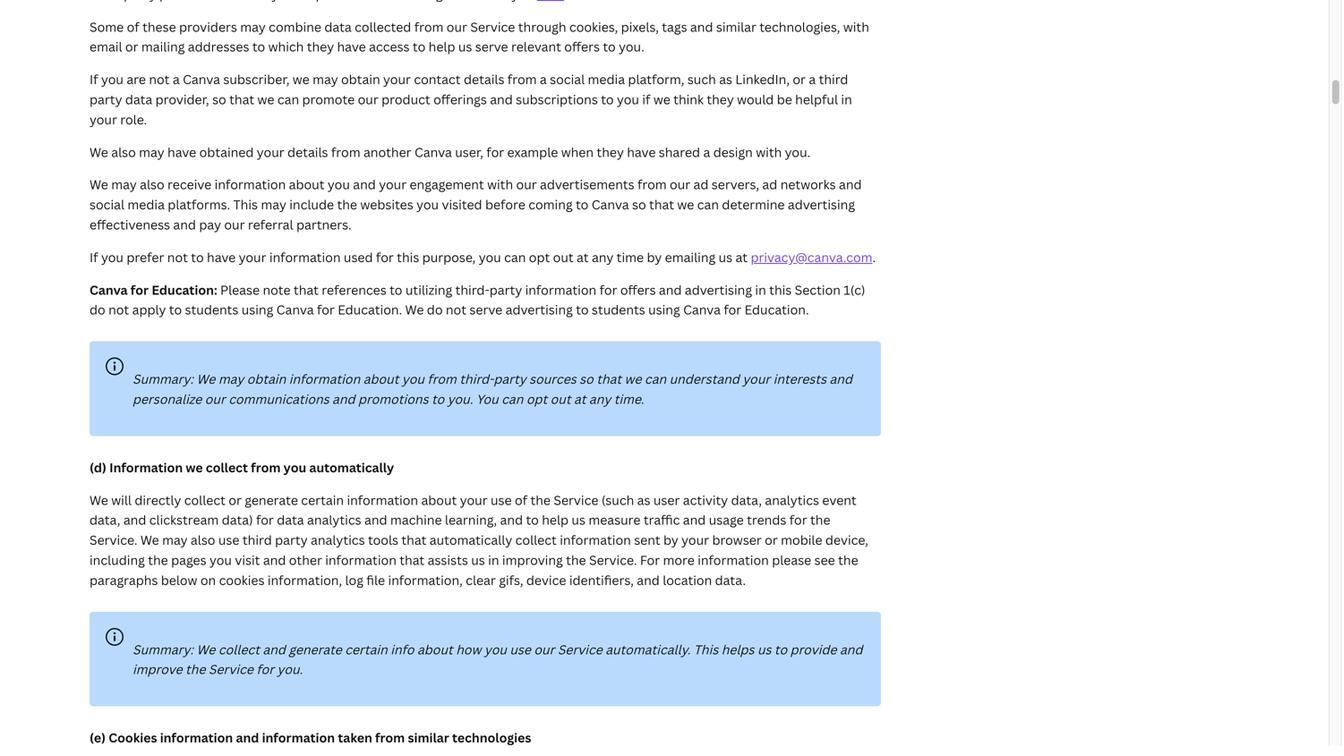 Task type: vqa. For each thing, say whether or not it's contained in the screenshot.
through
yes



Task type: locate. For each thing, give the bounding box(es) containing it.
party down if you prefer not to have your information used for this purpose, you can opt out at any time by emailing us at privacy@canva.com .
[[490, 281, 522, 298]]

cookies,
[[569, 18, 618, 35]]

we also may have obtained your details from another canva user, for example when they have shared a design with you.
[[90, 144, 811, 161]]

0 horizontal spatial media
[[128, 196, 165, 213]]

2 education. from the left
[[745, 301, 809, 318]]

2 summary: from the top
[[133, 641, 193, 658]]

and right provide
[[840, 641, 863, 658]]

0 horizontal spatial third
[[243, 532, 272, 549]]

we inside "summary: we collect and generate certain info about how you use our service automatically. this helps us to provide and improve the service for you."
[[197, 641, 215, 658]]

1 vertical spatial certain
[[345, 641, 388, 658]]

collect
[[206, 459, 248, 476], [184, 492, 226, 509], [515, 532, 557, 549], [218, 641, 260, 658]]

summary: inside summary: we may obtain information about you from third-party sources so that we can understand your interests and personalize our communications and promotions to you. you can opt out at any time.
[[133, 371, 193, 388]]

offers
[[564, 38, 600, 55], [620, 281, 656, 298]]

0 vertical spatial third-
[[455, 281, 490, 298]]

subscriptions
[[516, 91, 598, 108]]

1 horizontal spatial automatically
[[430, 532, 512, 549]]

2 horizontal spatial they
[[707, 91, 734, 108]]

0 vertical spatial obtain
[[341, 71, 380, 88]]

or inside some of these providers may combine data collected from our service through cookies, pixels, tags and similar technologies, with email or mailing addresses to which they have access to help us serve relevant offers to you.
[[125, 38, 138, 55]]

paragraphs
[[90, 572, 158, 589]]

third- down if you prefer not to have your information used for this purpose, you can opt out at any time by emailing us at privacy@canva.com .
[[455, 281, 490, 298]]

information, down other
[[268, 572, 342, 589]]

for
[[640, 552, 660, 569]]

canva inside the we may also receive information about you and your engagement with our advertisements from our ad servers, ad networks and social media platforms. this may include the websites you visited before coming to canva so that we can determine advertising effectiveness and pay our referral partners.
[[592, 196, 629, 213]]

about inside "summary: we collect and generate certain info about how you use our service automatically. this helps us to provide and improve the service for you."
[[417, 641, 453, 658]]

to inside the we may also receive information about you and your engagement with our advertisements from our ad servers, ad networks and social media platforms. this may include the websites you visited before coming to canva so that we can determine advertising effectiveness and pay our referral partners.
[[576, 196, 589, 213]]

obtain up communications
[[247, 371, 286, 388]]

0 horizontal spatial certain
[[301, 492, 344, 509]]

1 horizontal spatial help
[[542, 512, 569, 529]]

they right when
[[597, 144, 624, 161]]

1 horizontal spatial advertising
[[685, 281, 752, 298]]

1 summary: from the top
[[133, 371, 193, 388]]

third- inside summary: we may obtain information about you from third-party sources so that we can understand your interests and personalize our communications and promotions to you. you can opt out at any time.
[[460, 371, 494, 388]]

using down please
[[241, 301, 273, 318]]

0 vertical spatial certain
[[301, 492, 344, 509]]

0 vertical spatial generate
[[245, 492, 298, 509]]

visit
[[235, 552, 260, 569]]

to inside summary: we may obtain information about you from third-party sources so that we can understand your interests and personalize our communications and promotions to you. you can opt out at any time.
[[432, 391, 444, 408]]

generate inside we will directly collect or generate certain information about your use of the service (such as user activity data, analytics event data, and clickstream data) for data analytics and machine learning, and to help us measure traffic and usage trends for the service. we may also use third party analytics tools that automatically collect information sent by your browser or mobile device, including the pages you visit and other information that assists us in improving the service. for more information please see the paragraphs below on cookies information, log file information, clear gifs, device identifiers, and location data.
[[245, 492, 298, 509]]

third-
[[455, 281, 490, 298], [460, 371, 494, 388]]

1 vertical spatial generate
[[289, 641, 342, 658]]

1 horizontal spatial data
[[277, 512, 304, 529]]

from left another
[[331, 144, 360, 161]]

1 horizontal spatial offers
[[620, 281, 656, 298]]

use inside "summary: we collect and generate certain info about how you use our service automatically. this helps us to provide and improve the service for you."
[[510, 641, 531, 658]]

2 horizontal spatial so
[[632, 196, 646, 213]]

details up 'offerings'
[[464, 71, 504, 88]]

1 vertical spatial any
[[589, 391, 611, 408]]

third
[[819, 71, 848, 88], [243, 532, 272, 549]]

collect up data)
[[206, 459, 248, 476]]

to right promotions
[[432, 391, 444, 408]]

out
[[553, 249, 574, 266], [550, 391, 571, 408]]

0 horizontal spatial social
[[90, 196, 124, 213]]

1 vertical spatial with
[[756, 144, 782, 161]]

a
[[173, 71, 180, 88], [540, 71, 547, 88], [809, 71, 816, 88], [703, 144, 710, 161]]

1 vertical spatial offers
[[620, 281, 656, 298]]

automatically down learning,
[[430, 532, 512, 549]]

service up the 'relevant'
[[470, 18, 515, 35]]

0 horizontal spatial this
[[233, 196, 258, 213]]

our inside some of these providers may combine data collected from our service through cookies, pixels, tags and similar technologies, with email or mailing addresses to which they have access to help us serve relevant offers to you.
[[447, 18, 467, 35]]

1 horizontal spatial as
[[719, 71, 732, 88]]

collected
[[355, 18, 411, 35]]

combine
[[269, 18, 321, 35]]

partners.
[[296, 216, 352, 233]]

information inside the we may also receive information about you and your engagement with our advertisements from our ad servers, ad networks and social media platforms. this may include the websites you visited before coming to canva so that we can determine advertising effectiveness and pay our referral partners.
[[215, 176, 286, 193]]

also
[[111, 144, 136, 161], [140, 176, 164, 193], [191, 532, 215, 549]]

information
[[109, 459, 183, 476]]

technologies,
[[760, 18, 840, 35]]

may inside summary: we may obtain information about you from third-party sources so that we can understand your interests and personalize our communications and promotions to you. you can opt out at any time.
[[218, 371, 244, 388]]

and inside the please note that references to utilizing third-party information for offers and advertising in this section 1(c) do not apply to students using canva for education. we do not serve advertising to students using canva for education.
[[659, 281, 682, 298]]

summary: inside "summary: we collect and generate certain info about how you use our service automatically. this helps us to provide and improve the service for you."
[[133, 641, 193, 658]]

with right design
[[756, 144, 782, 161]]

service inside some of these providers may combine data collected from our service through cookies, pixels, tags and similar technologies, with email or mailing addresses to which they have access to help us serve relevant offers to you.
[[470, 18, 515, 35]]

1 vertical spatial data
[[125, 91, 152, 108]]

0 vertical spatial in
[[841, 91, 852, 108]]

we inside summary: we may obtain information about you from third-party sources so that we can understand your interests and personalize our communications and promotions to you. you can opt out at any time.
[[197, 371, 215, 388]]

in inside if you are not a canva subscriber, we may obtain your contact details from a social media platform, such as linkedin, or a third party data provider, so that we can promote our product offerings and subscriptions to you if we think they would be helpful in your role.
[[841, 91, 852, 108]]

so right "provider,"
[[212, 91, 226, 108]]

use up learning,
[[491, 492, 512, 509]]

out down coming
[[553, 249, 574, 266]]

data.
[[715, 572, 746, 589]]

so inside summary: we may obtain information about you from third-party sources so that we can understand your interests and personalize our communications and promotions to you. you can opt out at any time.
[[579, 371, 593, 388]]

to right the access
[[413, 38, 426, 55]]

that
[[229, 91, 254, 108], [649, 196, 674, 213], [294, 281, 319, 298], [597, 371, 622, 388], [401, 532, 427, 549], [400, 552, 425, 569]]

0 vertical spatial advertising
[[788, 196, 855, 213]]

help inside some of these providers may combine data collected from our service through cookies, pixels, tags and similar technologies, with email or mailing addresses to which they have access to help us serve relevant offers to you.
[[429, 38, 455, 55]]

from inside the we may also receive information about you and your engagement with our advertisements from our ad servers, ad networks and social media platforms. this may include the websites you visited before coming to canva so that we can determine advertising effectiveness and pay our referral partners.
[[637, 176, 667, 193]]

1 horizontal spatial of
[[515, 492, 527, 509]]

1 vertical spatial so
[[632, 196, 646, 213]]

2 if from the top
[[90, 249, 98, 266]]

tools
[[368, 532, 398, 549]]

if down effectiveness
[[90, 249, 98, 266]]

by
[[647, 249, 662, 266], [664, 532, 679, 549]]

1 horizontal spatial details
[[464, 71, 504, 88]]

addresses
[[188, 38, 249, 55]]

canva inside if you are not a canva subscriber, we may obtain your contact details from a social media platform, such as linkedin, or a third party data provider, so that we can promote our product offerings and subscriptions to you if we think they would be helpful in your role.
[[183, 71, 220, 88]]

media up effectiveness
[[128, 196, 165, 213]]

use right how at the bottom left
[[510, 641, 531, 658]]

0 vertical spatial data,
[[731, 492, 762, 509]]

the right "improve"
[[185, 661, 206, 678]]

have down pay
[[207, 249, 236, 266]]

this left helps
[[694, 641, 718, 658]]

1 vertical spatial in
[[755, 281, 766, 298]]

servers,
[[712, 176, 759, 193]]

third- up you
[[460, 371, 494, 388]]

data up other
[[277, 512, 304, 529]]

1 horizontal spatial service.
[[589, 552, 637, 569]]

in up clear
[[488, 552, 499, 569]]

understand
[[669, 371, 740, 388]]

0 vertical spatial social
[[550, 71, 585, 88]]

to left if at the left top of the page
[[601, 91, 614, 108]]

note
[[263, 281, 291, 298]]

1 vertical spatial use
[[218, 532, 240, 549]]

that down machine
[[401, 532, 427, 549]]

1 horizontal spatial data,
[[731, 492, 762, 509]]

contact
[[414, 71, 461, 88]]

engagement
[[410, 176, 484, 193]]

such
[[688, 71, 716, 88]]

are
[[127, 71, 146, 88]]

to down education:
[[169, 301, 182, 318]]

by up more
[[664, 532, 679, 549]]

1 horizontal spatial by
[[664, 532, 679, 549]]

information up communications
[[289, 371, 360, 388]]

our
[[447, 18, 467, 35], [358, 91, 379, 108], [516, 176, 537, 193], [670, 176, 691, 193], [224, 216, 245, 233], [205, 391, 225, 408], [534, 641, 555, 658]]

or inside if you are not a canva subscriber, we may obtain your contact details from a social media platform, such as linkedin, or a third party data provider, so that we can promote our product offerings and subscriptions to you if we think they would be helpful in your role.
[[793, 71, 806, 88]]

1 vertical spatial service.
[[589, 552, 637, 569]]

at inside summary: we may obtain information about you from third-party sources so that we can understand your interests and personalize our communications and promotions to you. you can opt out at any time.
[[574, 391, 586, 408]]

2 vertical spatial in
[[488, 552, 499, 569]]

privacy@canva.com
[[751, 249, 873, 266]]

to inside if you are not a canva subscriber, we may obtain your contact details from a social media platform, such as linkedin, or a third party data provider, so that we can promote our product offerings and subscriptions to you if we think they would be helpful in your role.
[[601, 91, 614, 108]]

opt down sources
[[526, 391, 547, 408]]

also up pages
[[191, 532, 215, 549]]

0 horizontal spatial information,
[[268, 572, 342, 589]]

in inside the please note that references to utilizing third-party information for offers and advertising in this section 1(c) do not apply to students using canva for education. we do not serve advertising to students using canva for education.
[[755, 281, 766, 298]]

may up promote
[[313, 71, 338, 88]]

this up referral
[[233, 196, 258, 213]]

help
[[429, 38, 455, 55], [542, 512, 569, 529]]

can
[[277, 91, 299, 108], [697, 196, 719, 213], [504, 249, 526, 266], [645, 371, 666, 388], [502, 391, 523, 408]]

data right combine
[[324, 18, 352, 35]]

to down pay
[[191, 249, 204, 266]]

visited
[[442, 196, 482, 213]]

1 horizontal spatial using
[[648, 301, 680, 318]]

they down combine
[[307, 38, 334, 55]]

you up promotions
[[402, 371, 424, 388]]

0 vertical spatial data
[[324, 18, 352, 35]]

1 horizontal spatial students
[[592, 301, 645, 318]]

service
[[470, 18, 515, 35], [554, 492, 599, 509], [558, 641, 602, 658], [209, 661, 253, 678]]

access
[[369, 38, 410, 55]]

(d)
[[90, 459, 106, 476]]

data,
[[731, 492, 762, 509], [90, 512, 120, 529]]

also inside we will directly collect or generate certain information about your use of the service (such as user activity data, analytics event data, and clickstream data) for data analytics and machine learning, and to help us measure traffic and usage trends for the service. we may also use third party analytics tools that automatically collect information sent by your browser or mobile device, including the pages you visit and other information that assists us in improving the service. for more information please see the paragraphs below on cookies information, log file information, clear gifs, device identifiers, and location data.
[[191, 532, 215, 549]]

0 vertical spatial automatically
[[309, 459, 394, 476]]

do
[[90, 301, 105, 318], [427, 301, 443, 318]]

1 horizontal spatial they
[[597, 144, 624, 161]]

so inside the we may also receive information about you and your engagement with our advertisements from our ad servers, ad networks and social media platforms. this may include the websites you visited before coming to canva so that we can determine advertising effectiveness and pay our referral partners.
[[632, 196, 646, 213]]

social up effectiveness
[[90, 196, 124, 213]]

0 vertical spatial so
[[212, 91, 226, 108]]

pixels,
[[621, 18, 659, 35]]

0 vertical spatial out
[[553, 249, 574, 266]]

assists
[[428, 552, 468, 569]]

media
[[588, 71, 625, 88], [128, 196, 165, 213]]

how
[[456, 641, 481, 658]]

opt inside summary: we may obtain information about you from third-party sources so that we can understand your interests and personalize our communications and promotions to you. you can opt out at any time.
[[526, 391, 547, 408]]

0 horizontal spatial automatically
[[309, 459, 394, 476]]

canva down the emailing
[[683, 301, 721, 318]]

0 horizontal spatial also
[[111, 144, 136, 161]]

third up visit
[[243, 532, 272, 549]]

can down servers,
[[697, 196, 719, 213]]

us up contact
[[458, 38, 472, 55]]

coming
[[528, 196, 573, 213]]

0 vertical spatial help
[[429, 38, 455, 55]]

2 vertical spatial so
[[579, 371, 593, 388]]

this
[[233, 196, 258, 213], [694, 641, 718, 658]]

you right the purpose,
[[479, 249, 501, 266]]

networks
[[781, 176, 836, 193]]

provider,
[[155, 91, 209, 108]]

as inside if you are not a canva subscriber, we may obtain your contact details from a social media platform, such as linkedin, or a third party data provider, so that we can promote our product offerings and subscriptions to you if we think they would be helpful in your role.
[[719, 71, 732, 88]]

have
[[337, 38, 366, 55], [167, 144, 196, 161], [627, 144, 656, 161], [207, 249, 236, 266]]

(d) information we collect from you automatically
[[90, 459, 394, 476]]

certain inside we will directly collect or generate certain information about your use of the service (such as user activity data, analytics event data, and clickstream data) for data analytics and machine learning, and to help us measure traffic and usage trends for the service. we may also use third party analytics tools that automatically collect information sent by your browser or mobile device, including the pages you visit and other information that assists us in improving the service. for more information please see the paragraphs below on cookies information, log file information, clear gifs, device identifiers, and location data.
[[301, 492, 344, 509]]

2 horizontal spatial with
[[843, 18, 869, 35]]

0 horizontal spatial offers
[[564, 38, 600, 55]]

0 horizontal spatial data
[[125, 91, 152, 108]]

any left time at the left of page
[[592, 249, 614, 266]]

0 vertical spatial media
[[588, 71, 625, 88]]

canva down advertisements
[[592, 196, 629, 213]]

2 information, from the left
[[388, 572, 463, 589]]

service. up 'including'
[[90, 532, 137, 549]]

0 vertical spatial if
[[90, 71, 98, 88]]

example
[[507, 144, 558, 161]]

obtain
[[341, 71, 380, 88], [247, 371, 286, 388]]

they inside some of these providers may combine data collected from our service through cookies, pixels, tags and similar technologies, with email or mailing addresses to which they have access to help us serve relevant offers to you.
[[307, 38, 334, 55]]

0 horizontal spatial obtain
[[247, 371, 286, 388]]

1 vertical spatial third-
[[460, 371, 494, 388]]

as right such
[[719, 71, 732, 88]]

your right obtained
[[257, 144, 284, 161]]

you inside summary: we may obtain information about you from third-party sources so that we can understand your interests and personalize our communications and promotions to you. you can opt out at any time.
[[402, 371, 424, 388]]

third up "helpful"
[[819, 71, 848, 88]]

of inside we will directly collect or generate certain information about your use of the service (such as user activity data, analytics event data, and clickstream data) for data analytics and machine learning, and to help us measure traffic and usage trends for the service. we may also use third party analytics tools that automatically collect information sent by your browser or mobile device, including the pages you visit and other information that assists us in improving the service. for more information please see the paragraphs below on cookies information, log file information, clear gifs, device identifiers, and location data.
[[515, 492, 527, 509]]

if inside if you are not a canva subscriber, we may obtain your contact details from a social media platform, such as linkedin, or a third party data provider, so that we can promote our product offerings and subscriptions to you if we think they would be helpful in your role.
[[90, 71, 98, 88]]

1 horizontal spatial this
[[769, 281, 792, 298]]

obtained
[[199, 144, 254, 161]]

0 horizontal spatial ad
[[694, 176, 709, 193]]

generate left info
[[289, 641, 342, 658]]

of left the "these"
[[127, 18, 139, 35]]

offers down time at the left of page
[[620, 281, 656, 298]]

0 horizontal spatial using
[[241, 301, 273, 318]]

0 horizontal spatial service.
[[90, 532, 137, 549]]

2 vertical spatial also
[[191, 532, 215, 549]]

measure
[[589, 512, 641, 529]]

1 vertical spatial if
[[90, 249, 98, 266]]

1 vertical spatial data,
[[90, 512, 120, 529]]

to inside "summary: we collect and generate certain info about how you use our service automatically. this helps us to provide and improve the service for you."
[[774, 641, 787, 658]]

on
[[200, 572, 216, 589]]

have left shared
[[627, 144, 656, 161]]

details
[[464, 71, 504, 88], [287, 144, 328, 161]]

certain up other
[[301, 492, 344, 509]]

obtain inside summary: we may obtain information about you from third-party sources so that we can understand your interests and personalize our communications and promotions to you. you can opt out at any time.
[[247, 371, 286, 388]]

and down the emailing
[[659, 281, 682, 298]]

2 horizontal spatial data
[[324, 18, 352, 35]]

1(c)
[[844, 281, 865, 298]]

0 vertical spatial offers
[[564, 38, 600, 55]]

may down "clickstream"
[[162, 532, 188, 549]]

we inside the we may also receive information about you and your engagement with our advertisements from our ad servers, ad networks and social media platforms. this may include the websites you visited before coming to canva so that we can determine advertising effectiveness and pay our referral partners.
[[90, 176, 108, 193]]

and right the interests
[[830, 371, 852, 388]]

1 vertical spatial as
[[637, 492, 651, 509]]

relevant
[[511, 38, 561, 55]]

1 horizontal spatial in
[[755, 281, 766, 298]]

ad left servers,
[[694, 176, 709, 193]]

in right "helpful"
[[841, 91, 852, 108]]

from down the 'relevant'
[[508, 71, 537, 88]]

to inside we will directly collect or generate certain information about your use of the service (such as user activity data, analytics event data, and clickstream data) for data analytics and machine learning, and to help us measure traffic and usage trends for the service. we may also use third party analytics tools that automatically collect information sent by your browser or mobile device, including the pages you visit and other information that assists us in improving the service. for more information please see the paragraphs below on cookies information, log file information, clear gifs, device identifiers, and location data.
[[526, 512, 539, 529]]

can left the "understand"
[[645, 371, 666, 388]]

do down "utilizing"
[[427, 301, 443, 318]]

1 vertical spatial this
[[769, 281, 792, 298]]

1 horizontal spatial certain
[[345, 641, 388, 658]]

2 horizontal spatial in
[[841, 91, 852, 108]]

you
[[101, 71, 124, 88], [617, 91, 639, 108], [328, 176, 350, 193], [416, 196, 439, 213], [101, 249, 124, 266], [479, 249, 501, 266], [402, 371, 424, 388], [284, 459, 306, 476], [210, 552, 232, 569], [484, 641, 507, 658]]

1 horizontal spatial ad
[[762, 176, 777, 193]]

may
[[240, 18, 266, 35], [313, 71, 338, 88], [139, 144, 164, 161], [111, 176, 137, 193], [261, 196, 286, 213], [218, 371, 244, 388], [162, 532, 188, 549]]

so
[[212, 91, 226, 108], [632, 196, 646, 213], [579, 371, 593, 388]]

and right 'offerings'
[[490, 91, 513, 108]]

our right pay
[[224, 216, 245, 233]]

your up please
[[239, 249, 266, 266]]

analytics
[[765, 492, 819, 509], [307, 512, 361, 529], [311, 532, 365, 549]]

1 vertical spatial opt
[[526, 391, 547, 408]]

for
[[486, 144, 504, 161], [376, 249, 394, 266], [131, 281, 149, 298], [600, 281, 617, 298], [317, 301, 335, 318], [724, 301, 742, 318], [256, 512, 274, 529], [790, 512, 807, 529], [256, 661, 274, 678]]

sources
[[529, 371, 576, 388]]

0 vertical spatial this
[[233, 196, 258, 213]]

2 vertical spatial advertising
[[506, 301, 573, 318]]

data inside we will directly collect or generate certain information about your use of the service (such as user activity data, analytics event data, and clickstream data) for data analytics and machine learning, and to help us measure traffic and usage trends for the service. we may also use third party analytics tools that automatically collect information sent by your browser or mobile device, including the pages you visit and other information that assists us in improving the service. for more information please see the paragraphs below on cookies information, log file information, clear gifs, device identifiers, and location data.
[[277, 512, 304, 529]]

0 horizontal spatial they
[[307, 38, 334, 55]]

so up time at the left of page
[[632, 196, 646, 213]]

receive
[[167, 176, 212, 193]]

1 do from the left
[[90, 301, 105, 318]]

design
[[713, 144, 753, 161]]

including
[[90, 552, 145, 569]]

1 horizontal spatial social
[[550, 71, 585, 88]]

will
[[111, 492, 132, 509]]

we right if at the left top of the page
[[654, 91, 670, 108]]

1 horizontal spatial do
[[427, 301, 443, 318]]

about inside the we may also receive information about you and your engagement with our advertisements from our ad servers, ad networks and social media platforms. this may include the websites you visited before coming to canva so that we can determine advertising effectiveness and pay our referral partners.
[[289, 176, 325, 193]]

0 horizontal spatial help
[[429, 38, 455, 55]]

canva
[[183, 71, 220, 88], [415, 144, 452, 161], [592, 196, 629, 213], [90, 281, 128, 298], [276, 301, 314, 318], [683, 301, 721, 318]]

with
[[843, 18, 869, 35], [756, 144, 782, 161], [487, 176, 513, 193]]

machine
[[390, 512, 442, 529]]

you. inside some of these providers may combine data collected from our service through cookies, pixels, tags and similar technologies, with email or mailing addresses to which they have access to help us serve relevant offers to you.
[[619, 38, 644, 55]]

automatically up tools
[[309, 459, 394, 476]]

0 vertical spatial analytics
[[765, 492, 819, 509]]

mobile
[[781, 532, 822, 549]]

may up "addresses"
[[240, 18, 266, 35]]

offers inside the please note that references to utilizing third-party information for offers and advertising in this section 1(c) do not apply to students using canva for education. we do not serve advertising to students using canva for education.
[[620, 281, 656, 298]]

and down activity
[[683, 512, 706, 529]]

of inside some of these providers may combine data collected from our service through cookies, pixels, tags and similar technologies, with email or mailing addresses to which they have access to help us serve relevant offers to you.
[[127, 18, 139, 35]]

1 horizontal spatial also
[[140, 176, 164, 193]]

1 horizontal spatial information,
[[388, 572, 463, 589]]

2 vertical spatial analytics
[[311, 532, 365, 549]]

1 horizontal spatial this
[[694, 641, 718, 658]]

2 do from the left
[[427, 301, 443, 318]]

summary: we collect and generate certain info about how you use our service automatically. this helps us to provide and improve the service for you.
[[133, 641, 863, 678]]

1 horizontal spatial obtain
[[341, 71, 380, 88]]

using down the emailing
[[648, 301, 680, 318]]

0 vertical spatial details
[[464, 71, 504, 88]]

0 vertical spatial use
[[491, 492, 512, 509]]

to up sources
[[576, 301, 589, 318]]

1 vertical spatial advertising
[[685, 281, 752, 298]]

advertising inside the we may also receive information about you and your engagement with our advertisements from our ad servers, ad networks and social media platforms. this may include the websites you visited before coming to canva so that we can determine advertising effectiveness and pay our referral partners.
[[788, 196, 855, 213]]

we up time.
[[625, 371, 642, 388]]

by right time at the left of page
[[647, 249, 662, 266]]

2 vertical spatial they
[[597, 144, 624, 161]]

gifs,
[[499, 572, 523, 589]]

1 vertical spatial by
[[664, 532, 679, 549]]

0 vertical spatial they
[[307, 38, 334, 55]]

0 vertical spatial of
[[127, 18, 139, 35]]

serve inside the please note that references to utilizing third-party information for offers and advertising in this section 1(c) do not apply to students using canva for education. we do not serve advertising to students using canva for education.
[[470, 301, 503, 318]]

this inside the please note that references to utilizing third-party information for offers and advertising in this section 1(c) do not apply to students using canva for education. we do not serve advertising to students using canva for education.
[[769, 281, 792, 298]]

can inside if you are not a canva subscriber, we may obtain your contact details from a social media platform, such as linkedin, or a third party data provider, so that we can promote our product offerings and subscriptions to you if we think they would be helpful in your role.
[[277, 91, 299, 108]]

not right are
[[149, 71, 170, 88]]

that inside the please note that references to utilizing third-party information for offers and advertising in this section 1(c) do not apply to students using canva for education. we do not serve advertising to students using canva for education.
[[294, 281, 319, 298]]

be
[[777, 91, 792, 108]]

with up the before
[[487, 176, 513, 193]]

about inside summary: we may obtain information about you from third-party sources so that we can understand your interests and personalize our communications and promotions to you. you can opt out at any time.
[[363, 371, 399, 388]]

this left section
[[769, 281, 792, 298]]

0 vertical spatial third
[[819, 71, 848, 88]]

that down the subscriber, at the top left
[[229, 91, 254, 108]]

any
[[592, 249, 614, 266], [589, 391, 611, 408]]

1 if from the top
[[90, 71, 98, 88]]

1 vertical spatial media
[[128, 196, 165, 213]]

pay
[[199, 216, 221, 233]]

0 horizontal spatial in
[[488, 552, 499, 569]]

from right "collected"
[[414, 18, 444, 35]]

similar
[[716, 18, 757, 35]]

or up "helpful"
[[793, 71, 806, 88]]

third inside if you are not a canva subscriber, we may obtain your contact details from a social media platform, such as linkedin, or a third party data provider, so that we can promote our product offerings and subscriptions to you if we think they would be helpful in your role.
[[819, 71, 848, 88]]



Task type: describe. For each thing, give the bounding box(es) containing it.
emailing
[[665, 249, 716, 266]]

think
[[674, 91, 704, 108]]

if for if you prefer not to have your information used for this purpose, you can opt out at any time by emailing us at privacy@canva.com .
[[90, 249, 98, 266]]

they inside if you are not a canva subscriber, we may obtain your contact details from a social media platform, such as linkedin, or a third party data provider, so that we can promote our product offerings and subscriptions to you if we think they would be helpful in your role.
[[707, 91, 734, 108]]

user,
[[455, 144, 483, 161]]

certain inside "summary: we collect and generate certain info about how you use our service automatically. this helps us to provide and improve the service for you."
[[345, 641, 388, 658]]

device
[[526, 572, 566, 589]]

not down "utilizing"
[[446, 301, 467, 318]]

us left measure
[[572, 512, 586, 529]]

we will directly collect or generate certain information about your use of the service (such as user activity data, analytics event data, and clickstream data) for data analytics and machine learning, and to help us measure traffic and usage trends for the service. we may also use third party analytics tools that automatically collect information sent by your browser or mobile device, including the pages you visit and other information that assists us in improving the service. for more information please see the paragraphs below on cookies information, log file information, clear gifs, device identifiers, and location data.
[[90, 492, 868, 589]]

references
[[322, 281, 387, 298]]

0 vertical spatial opt
[[529, 249, 550, 266]]

this inside the we may also receive information about you and your engagement with our advertisements from our ad servers, ad networks and social media platforms. this may include the websites you visited before coming to canva so that we can determine advertising effectiveness and pay our referral partners.
[[233, 196, 258, 213]]

details inside if you are not a canva subscriber, we may obtain your contact details from a social media platform, such as linkedin, or a third party data provider, so that we can promote our product offerings and subscriptions to you if we think they would be helpful in your role.
[[464, 71, 504, 88]]

to down cookies,
[[603, 38, 616, 55]]

time.
[[614, 391, 644, 408]]

your left role. at the top of page
[[90, 111, 117, 128]]

user
[[654, 492, 680, 509]]

collect up improving
[[515, 532, 557, 549]]

canva for education:
[[90, 281, 220, 298]]

log
[[345, 572, 363, 589]]

for inside "summary: we collect and generate certain info about how you use our service automatically. this helps us to provide and improve the service for you."
[[256, 661, 274, 678]]

from inside some of these providers may combine data collected from our service through cookies, pixels, tags and similar technologies, with email or mailing addresses to which they have access to help us serve relevant offers to you.
[[414, 18, 444, 35]]

1 vertical spatial details
[[287, 144, 328, 161]]

platforms.
[[168, 196, 230, 213]]

1 education. from the left
[[338, 301, 402, 318]]

our inside summary: we may obtain information about you from third-party sources so that we can understand your interests and personalize our communications and promotions to you. you can opt out at any time.
[[205, 391, 225, 408]]

through
[[518, 18, 566, 35]]

generate inside "summary: we collect and generate certain info about how you use our service automatically. this helps us to provide and improve the service for you."
[[289, 641, 342, 658]]

the inside "summary: we collect and generate certain info about how you use our service automatically. this helps us to provide and improve the service for you."
[[185, 661, 206, 678]]

party inside if you are not a canva subscriber, we may obtain your contact details from a social media platform, such as linkedin, or a third party data provider, so that we can promote our product offerings and subscriptions to you if we think they would be helpful in your role.
[[90, 91, 122, 108]]

2 ad from the left
[[762, 176, 777, 193]]

interests
[[773, 371, 827, 388]]

advertisements
[[540, 176, 634, 193]]

obtain inside if you are not a canva subscriber, we may obtain your contact details from a social media platform, such as linkedin, or a third party data provider, so that we can promote our product offerings and subscriptions to you if we think they would be helpful in your role.
[[341, 71, 380, 88]]

the down device,
[[838, 552, 858, 569]]

email
[[90, 38, 122, 55]]

0 vertical spatial any
[[592, 249, 614, 266]]

identifiers,
[[569, 572, 634, 589]]

can inside the we may also receive information about you and your engagement with our advertisements from our ad servers, ad networks and social media platforms. this may include the websites you visited before coming to canva so that we can determine advertising effectiveness and pay our referral partners.
[[697, 196, 719, 213]]

information up machine
[[347, 492, 418, 509]]

the up mobile
[[810, 512, 831, 529]]

your inside the we may also receive information about you and your engagement with our advertisements from our ad servers, ad networks and social media platforms. this may include the websites you visited before coming to canva so that we can determine advertising effectiveness and pay our referral partners.
[[379, 176, 407, 193]]

and up websites
[[353, 176, 376, 193]]

0 horizontal spatial by
[[647, 249, 662, 266]]

not inside if you are not a canva subscriber, we may obtain your contact details from a social media platform, such as linkedin, or a third party data provider, so that we can promote our product offerings and subscriptions to you if we think they would be helpful in your role.
[[149, 71, 170, 88]]

section
[[795, 281, 841, 298]]

at right the emailing
[[736, 249, 748, 266]]

information up data.
[[698, 552, 769, 569]]

data)
[[222, 512, 253, 529]]

the up below
[[148, 552, 168, 569]]

trends
[[747, 512, 787, 529]]

1 horizontal spatial with
[[756, 144, 782, 161]]

or down trends
[[765, 532, 778, 549]]

information inside the please note that references to utilizing third-party information for offers and advertising in this section 1(c) do not apply to students using canva for education. we do not serve advertising to students using canva for education.
[[525, 281, 597, 298]]

your up product
[[383, 71, 411, 88]]

may inside some of these providers may combine data collected from our service through cookies, pixels, tags and similar technologies, with email or mailing addresses to which they have access to help us serve relevant offers to you.
[[240, 18, 266, 35]]

2 using from the left
[[648, 301, 680, 318]]

collect inside "summary: we collect and generate certain info about how you use our service automatically. this helps us to provide and improve the service for you."
[[218, 641, 260, 658]]

learning,
[[445, 512, 497, 529]]

we inside the please note that references to utilizing third-party information for offers and advertising in this section 1(c) do not apply to students using canva for education. we do not serve advertising to students using canva for education.
[[405, 301, 424, 318]]

by inside we will directly collect or generate certain information about your use of the service (such as user activity data, analytics event data, and clickstream data) for data analytics and machine learning, and to help us measure traffic and usage trends for the service. we may also use third party analytics tools that automatically collect information sent by your browser or mobile device, including the pages you visit and other information that assists us in improving the service. for more information please see the paragraphs below on cookies information, log file information, clear gifs, device identifiers, and location data.
[[664, 532, 679, 549]]

you down engagement at the left of page
[[416, 196, 439, 213]]

role.
[[120, 111, 147, 128]]

information inside summary: we may obtain information about you from third-party sources so that we can understand your interests and personalize our communications and promotions to you. you can opt out at any time.
[[289, 371, 360, 388]]

us right the emailing
[[719, 249, 733, 266]]

have up receive on the top left
[[167, 144, 196, 161]]

2 students from the left
[[592, 301, 645, 318]]

1 information, from the left
[[268, 572, 342, 589]]

canva up engagement at the left of page
[[415, 144, 452, 161]]

this inside "summary: we collect and generate certain info about how you use our service automatically. this helps us to provide and improve the service for you."
[[694, 641, 718, 658]]

with inside some of these providers may combine data collected from our service through cookies, pixels, tags and similar technologies, with email or mailing addresses to which they have access to help us serve relevant offers to you.
[[843, 18, 869, 35]]

us up clear
[[471, 552, 485, 569]]

your inside summary: we may obtain information about you from third-party sources so that we can understand your interests and personalize our communications and promotions to you. you can opt out at any time.
[[743, 371, 770, 388]]

social inside the we may also receive information about you and your engagement with our advertisements from our ad servers, ad networks and social media platforms. this may include the websites you visited before coming to canva so that we can determine advertising effectiveness and pay our referral partners.
[[90, 196, 124, 213]]

collect up "clickstream"
[[184, 492, 226, 509]]

we down the subscriber, at the top left
[[257, 91, 274, 108]]

information down measure
[[560, 532, 631, 549]]

offerings
[[433, 91, 487, 108]]

and down will
[[123, 512, 146, 529]]

pages
[[171, 552, 206, 569]]

and right 'networks'
[[839, 176, 862, 193]]

time
[[617, 249, 644, 266]]

and down the cookies
[[263, 641, 286, 658]]

service right "improve"
[[209, 661, 253, 678]]

to left which
[[252, 38, 265, 55]]

0 horizontal spatial advertising
[[506, 301, 573, 318]]

your up more
[[682, 532, 709, 549]]

0 vertical spatial service.
[[90, 532, 137, 549]]

data inside some of these providers may combine data collected from our service through cookies, pixels, tags and similar technologies, with email or mailing addresses to which they have access to help us serve relevant offers to you.
[[324, 18, 352, 35]]

summary: for summary: we collect and generate certain info about how you use our service automatically. this helps us to provide and improve the service for you.
[[133, 641, 193, 658]]

and left promotions
[[332, 391, 355, 408]]

may inside if you are not a canva subscriber, we may obtain your contact details from a social media platform, such as linkedin, or a third party data provider, so that we can promote our product offerings and subscriptions to you if we think they would be helpful in your role.
[[313, 71, 338, 88]]

we may also receive information about you and your engagement with our advertisements from our ad servers, ad networks and social media platforms. this may include the websites you visited before coming to canva so that we can determine advertising effectiveness and pay our referral partners.
[[90, 176, 862, 233]]

that inside if you are not a canva subscriber, we may obtain your contact details from a social media platform, such as linkedin, or a third party data provider, so that we can promote our product offerings and subscriptions to you if we think they would be helpful in your role.
[[229, 91, 254, 108]]

clickstream
[[149, 512, 219, 529]]

and inside some of these providers may combine data collected from our service through cookies, pixels, tags and similar technologies, with email or mailing addresses to which they have access to help us serve relevant offers to you.
[[690, 18, 713, 35]]

browser
[[712, 532, 762, 549]]

would
[[737, 91, 774, 108]]

see
[[814, 552, 835, 569]]

you left are
[[101, 71, 124, 88]]

0 horizontal spatial this
[[397, 249, 419, 266]]

automatically inside we will directly collect or generate certain information about your use of the service (such as user activity data, analytics event data, and clickstream data) for data analytics and machine learning, and to help us measure traffic and usage trends for the service. we may also use third party analytics tools that automatically collect information sent by your browser or mobile device, including the pages you visit and other information that assists us in improving the service. for more information please see the paragraphs below on cookies information, log file information, clear gifs, device identifiers, and location data.
[[430, 532, 512, 549]]

before
[[485, 196, 525, 213]]

use for about
[[510, 641, 531, 658]]

the up improving
[[531, 492, 551, 509]]

device,
[[826, 532, 868, 549]]

apply
[[132, 301, 166, 318]]

information down partners.
[[269, 249, 341, 266]]

you
[[476, 391, 498, 408]]

you. inside summary: we may obtain information about you from third-party sources so that we can understand your interests and personalize our communications and promotions to you. you can opt out at any time.
[[447, 391, 473, 408]]

a left design
[[703, 144, 710, 161]]

use for information
[[491, 492, 512, 509]]

you up the include at the left
[[328, 176, 350, 193]]

some of these providers may combine data collected from our service through cookies, pixels, tags and similar technologies, with email or mailing addresses to which they have access to help us serve relevant offers to you.
[[90, 18, 869, 55]]

not left apply
[[108, 301, 129, 318]]

offers inside some of these providers may combine data collected from our service through cookies, pixels, tags and similar technologies, with email or mailing addresses to which they have access to help us serve relevant offers to you.
[[564, 38, 600, 55]]

info
[[391, 641, 414, 658]]

promote
[[302, 91, 355, 108]]

that inside summary: we may obtain information about you from third-party sources so that we can understand your interests and personalize our communications and promotions to you. you can opt out at any time.
[[597, 371, 622, 388]]

party inside summary: we may obtain information about you from third-party sources so that we can understand your interests and personalize our communications and promotions to you. you can opt out at any time.
[[494, 371, 526, 388]]

any inside summary: we may obtain information about you from third-party sources so that we can understand your interests and personalize our communications and promotions to you. you can opt out at any time.
[[589, 391, 611, 408]]

our down shared
[[670, 176, 691, 193]]

a up "provider,"
[[173, 71, 180, 88]]

1 vertical spatial analytics
[[307, 512, 361, 529]]

and down platforms.
[[173, 216, 196, 233]]

may up effectiveness
[[111, 176, 137, 193]]

if for if you are not a canva subscriber, we may obtain your contact details from a social media platform, such as linkedin, or a third party data provider, so that we can promote our product offerings and subscriptions to you if we think they would be helpful in your role.
[[90, 71, 98, 88]]

may up referral
[[261, 196, 286, 213]]

linkedin,
[[736, 71, 790, 88]]

privacy@canva.com link
[[751, 249, 873, 266]]

or up data)
[[229, 492, 242, 509]]

you left if at the left top of the page
[[617, 91, 639, 108]]

you. inside "summary: we collect and generate certain info about how you use our service automatically. this helps us to provide and improve the service for you."
[[277, 661, 303, 678]]

determine
[[722, 196, 785, 213]]

clear
[[466, 572, 496, 589]]

have inside some of these providers may combine data collected from our service through cookies, pixels, tags and similar technologies, with email or mailing addresses to which they have access to help us serve relevant offers to you.
[[337, 38, 366, 55]]

please
[[772, 552, 811, 569]]

also inside the we may also receive information about you and your engagement with our advertisements from our ad servers, ad networks and social media platforms. this may include the websites you visited before coming to canva so that we can determine advertising effectiveness and pay our referral partners.
[[140, 176, 164, 193]]

us inside some of these providers may combine data collected from our service through cookies, pixels, tags and similar technologies, with email or mailing addresses to which they have access to help us serve relevant offers to you.
[[458, 38, 472, 55]]

with inside the we may also receive information about you and your engagement with our advertisements from our ad servers, ad networks and social media platforms. this may include the websites you visited before coming to canva so that we can determine advertising effectiveness and pay our referral partners.
[[487, 176, 513, 193]]

usage
[[709, 512, 744, 529]]

which
[[268, 38, 304, 55]]

another
[[364, 144, 412, 161]]

in inside we will directly collect or generate certain information about your use of the service (such as user activity data, analytics event data, and clickstream data) for data analytics and machine learning, and to help us measure traffic and usage trends for the service. we may also use third party analytics tools that automatically collect information sent by your browser or mobile device, including the pages you visit and other information that assists us in improving the service. for more information please see the paragraphs below on cookies information, log file information, clear gifs, device identifiers, and location data.
[[488, 552, 499, 569]]

us inside "summary: we collect and generate certain info about how you use our service automatically. this helps us to provide and improve the service for you."
[[757, 641, 771, 658]]

the up identifiers,
[[566, 552, 586, 569]]

and right learning,
[[500, 512, 523, 529]]

media inside if you are not a canva subscriber, we may obtain your contact details from a social media platform, such as linkedin, or a third party data provider, so that we can promote our product offerings and subscriptions to you if we think they would be helpful in your role.
[[588, 71, 625, 88]]

directly
[[135, 492, 181, 509]]

your up learning,
[[460, 492, 488, 509]]

improve
[[133, 661, 182, 678]]

can right you
[[502, 391, 523, 408]]

third inside we will directly collect or generate certain information about your use of the service (such as user activity data, analytics event data, and clickstream data) for data analytics and machine learning, and to help us measure traffic and usage trends for the service. we may also use third party analytics tools that automatically collect information sent by your browser or mobile device, including the pages you visit and other information that assists us in improving the service. for more information please see the paragraphs below on cookies information, log file information, clear gifs, device identifiers, and location data.
[[243, 532, 272, 549]]

helps
[[721, 641, 754, 658]]

social inside if you are not a canva subscriber, we may obtain your contact details from a social media platform, such as linkedin, or a third party data provider, so that we can promote our product offerings and subscriptions to you if we think they would be helpful in your role.
[[550, 71, 585, 88]]

improving
[[502, 552, 563, 569]]

you inside we will directly collect or generate certain information about your use of the service (such as user activity data, analytics event data, and clickstream data) for data analytics and machine learning, and to help us measure traffic and usage trends for the service. we may also use third party analytics tools that automatically collect information sent by your browser or mobile device, including the pages you visit and other information that assists us in improving the service. for more information please see the paragraphs below on cookies information, log file information, clear gifs, device identifiers, and location data.
[[210, 552, 232, 569]]

prefer
[[127, 249, 164, 266]]

that left the assists
[[400, 552, 425, 569]]

at left time at the left of page
[[577, 249, 589, 266]]

party inside the please note that references to utilizing third-party information for offers and advertising in this section 1(c) do not apply to students using canva for education. we do not serve advertising to students using canva for education.
[[490, 281, 522, 298]]

a up subscriptions
[[540, 71, 547, 88]]

from inside summary: we may obtain information about you from third-party sources so that we can understand your interests and personalize our communications and promotions to you. you can opt out at any time.
[[427, 371, 457, 388]]

not right prefer
[[167, 249, 188, 266]]

please
[[220, 281, 260, 298]]

please note that references to utilizing third-party information for offers and advertising in this section 1(c) do not apply to students using canva for education. we do not serve advertising to students using canva for education.
[[90, 281, 865, 318]]

media inside the we may also receive information about you and your engagement with our advertisements from our ad servers, ad networks and social media platforms. this may include the websites you visited before coming to canva so that we can determine advertising effectiveness and pay our referral partners.
[[128, 196, 165, 213]]

include
[[289, 196, 334, 213]]

promotions
[[358, 391, 429, 408]]

you down communications
[[284, 459, 306, 476]]

information up log
[[325, 552, 397, 569]]

location
[[663, 572, 712, 589]]

a up "helpful"
[[809, 71, 816, 88]]

you left prefer
[[101, 249, 124, 266]]

(such
[[602, 492, 634, 509]]

so inside if you are not a canva subscriber, we may obtain your contact details from a social media platform, such as linkedin, or a third party data provider, so that we can promote our product offerings and subscriptions to you if we think they would be helpful in your role.
[[212, 91, 226, 108]]

sent
[[634, 532, 660, 549]]

from inside if you are not a canva subscriber, we may obtain your contact details from a social media platform, such as linkedin, or a third party data provider, so that we can promote our product offerings and subscriptions to you if we think they would be helpful in your role.
[[508, 71, 537, 88]]

and down the for
[[637, 572, 660, 589]]

we right 'information'
[[186, 459, 203, 476]]

to left "utilizing"
[[390, 281, 402, 298]]

help inside we will directly collect or generate certain information about your use of the service (such as user activity data, analytics event data, and clickstream data) for data analytics and machine learning, and to help us measure traffic and usage trends for the service. we may also use third party analytics tools that automatically collect information sent by your browser or mobile device, including the pages you visit and other information that assists us in improving the service. for more information please see the paragraphs below on cookies information, log file information, clear gifs, device identifiers, and location data.
[[542, 512, 569, 529]]

if you prefer not to have your information used for this purpose, you can opt out at any time by emailing us at privacy@canva.com .
[[90, 249, 876, 266]]

from up data)
[[251, 459, 281, 476]]

more
[[663, 552, 695, 569]]

.
[[873, 249, 876, 266]]

1 ad from the left
[[694, 176, 709, 193]]

and up tools
[[364, 512, 387, 529]]

if
[[642, 91, 650, 108]]

websites
[[360, 196, 413, 213]]

purpose,
[[422, 249, 476, 266]]

1 using from the left
[[241, 301, 273, 318]]

we up promote
[[293, 71, 310, 88]]

1 students from the left
[[185, 301, 238, 318]]

these
[[142, 18, 176, 35]]

party inside we will directly collect or generate certain information about your use of the service (such as user activity data, analytics event data, and clickstream data) for data analytics and machine learning, and to help us measure traffic and usage trends for the service. we may also use third party analytics tools that automatically collect information sent by your browser or mobile device, including the pages you visit and other information that assists us in improving the service. for more information please see the paragraphs below on cookies information, log file information, clear gifs, device identifiers, and location data.
[[275, 532, 308, 549]]

if you are not a canva subscriber, we may obtain your contact details from a social media platform, such as linkedin, or a third party data provider, so that we can promote our product offerings and subscriptions to you if we think they would be helpful in your role.
[[90, 71, 852, 128]]

canva down note
[[276, 301, 314, 318]]

canva down prefer
[[90, 281, 128, 298]]

can down the before
[[504, 249, 526, 266]]

the inside the we may also receive information about you and your engagement with our advertisements from our ad servers, ad networks and social media platforms. this may include the websites you visited before coming to canva so that we can determine advertising effectiveness and pay our referral partners.
[[337, 196, 357, 213]]

and right visit
[[263, 552, 286, 569]]

platform,
[[628, 71, 684, 88]]

as inside we will directly collect or generate certain information about your use of the service (such as user activity data, analytics event data, and clickstream data) for data analytics and machine learning, and to help us measure traffic and usage trends for the service. we may also use third party analytics tools that automatically collect information sent by your browser or mobile device, including the pages you visit and other information that assists us in improving the service. for more information please see the paragraphs below on cookies information, log file information, clear gifs, device identifiers, and location data.
[[637, 492, 651, 509]]

personalize
[[133, 391, 202, 408]]

subscriber,
[[223, 71, 290, 88]]

automatically.
[[606, 641, 691, 658]]

serve inside some of these providers may combine data collected from our service through cookies, pixels, tags and similar technologies, with email or mailing addresses to which they have access to help us serve relevant offers to you.
[[475, 38, 508, 55]]

utilizing
[[406, 281, 452, 298]]

we inside summary: we may obtain information about you from third-party sources so that we can understand your interests and personalize our communications and promotions to you. you can opt out at any time.
[[625, 371, 642, 388]]

our inside "summary: we collect and generate certain info about how you use our service automatically. this helps us to provide and improve the service for you."
[[534, 641, 555, 658]]

that inside the we may also receive information about you and your engagement with our advertisements from our ad servers, ad networks and social media platforms. this may include the websites you visited before coming to canva so that we can determine advertising effectiveness and pay our referral partners.
[[649, 196, 674, 213]]

data inside if you are not a canva subscriber, we may obtain your contact details from a social media platform, such as linkedin, or a third party data provider, so that we can promote our product offerings and subscriptions to you if we think they would be helpful in your role.
[[125, 91, 152, 108]]

summary: we may obtain information about you from third-party sources so that we can understand your interests and personalize our communications and promotions to you. you can opt out at any time.
[[133, 371, 852, 408]]

summary: for summary: we may obtain information about you from third-party sources so that we can understand your interests and personalize our communications and promotions to you. you can opt out at any time.
[[133, 371, 193, 388]]

service inside we will directly collect or generate certain information about your use of the service (such as user activity data, analytics event data, and clickstream data) for data analytics and machine learning, and to help us measure traffic and usage trends for the service. we may also use third party analytics tools that automatically collect information sent by your browser or mobile device, including the pages you visit and other information that assists us in improving the service. for more information please see the paragraphs below on cookies information, log file information, clear gifs, device identifiers, and location data.
[[554, 492, 599, 509]]

may inside we will directly collect or generate certain information about your use of the service (such as user activity data, analytics event data, and clickstream data) for data analytics and machine learning, and to help us measure traffic and usage trends for the service. we may also use third party analytics tools that automatically collect information sent by your browser or mobile device, including the pages you visit and other information that assists us in improving the service. for more information please see the paragraphs below on cookies information, log file information, clear gifs, device identifiers, and location data.
[[162, 532, 188, 549]]

out inside summary: we may obtain information about you from third-party sources so that we can understand your interests and personalize our communications and promotions to you. you can opt out at any time.
[[550, 391, 571, 408]]

0 horizontal spatial data,
[[90, 512, 120, 529]]

our up the before
[[516, 176, 537, 193]]

some
[[90, 18, 124, 35]]

our inside if you are not a canva subscriber, we may obtain your contact details from a social media platform, such as linkedin, or a third party data provider, so that we can promote our product offerings and subscriptions to you if we think they would be helpful in your role.
[[358, 91, 379, 108]]

file
[[366, 572, 385, 589]]

may down role. at the top of page
[[139, 144, 164, 161]]

service left automatically. in the bottom of the page
[[558, 641, 602, 658]]

we inside the we may also receive information about you and your engagement with our advertisements from our ad servers, ad networks and social media platforms. this may include the websites you visited before coming to canva so that we can determine advertising effectiveness and pay our referral partners.
[[677, 196, 694, 213]]

product
[[382, 91, 430, 108]]

and inside if you are not a canva subscriber, we may obtain your contact details from a social media platform, such as linkedin, or a third party data provider, so that we can promote our product offerings and subscriptions to you if we think they would be helpful in your role.
[[490, 91, 513, 108]]



